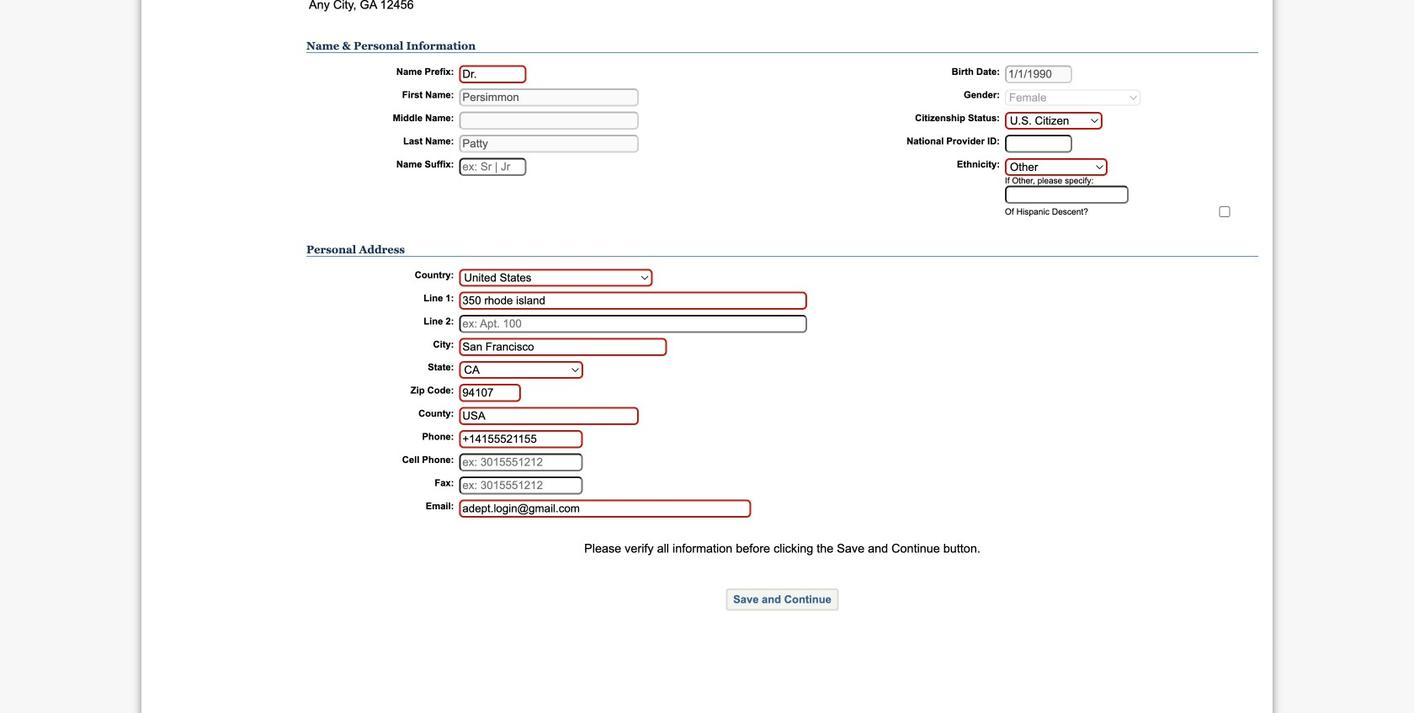 Task type: locate. For each thing, give the bounding box(es) containing it.
ex: username@domain.com text field
[[459, 500, 752, 518]]

1 vertical spatial ex: 3015551212 text field
[[459, 454, 583, 472]]

None text field
[[459, 112, 639, 130], [459, 135, 639, 153], [1006, 186, 1129, 204], [459, 112, 639, 130], [459, 135, 639, 153], [1006, 186, 1129, 204]]

ex: Mr | Mrs text field
[[459, 65, 527, 83]]

None submit
[[727, 589, 839, 611]]

None checkbox
[[1220, 206, 1231, 217]]

ex: 30303 text field
[[459, 384, 521, 402]]

0 vertical spatial ex: 3015551212 text field
[[459, 431, 583, 449]]

ex: 3015551212 text field
[[459, 431, 583, 449], [459, 454, 583, 472], [459, 477, 583, 495]]

None text field
[[459, 88, 639, 107], [1006, 135, 1073, 153], [459, 338, 667, 356], [459, 407, 639, 426], [459, 88, 639, 107], [1006, 135, 1073, 153], [459, 338, 667, 356], [459, 407, 639, 426]]

ex: Apt. 100 text field
[[459, 315, 808, 333]]

2 vertical spatial ex: 3015551212 text field
[[459, 477, 583, 495]]

MM/DD/YYYY text field
[[1006, 65, 1073, 83]]



Task type: describe. For each thing, give the bounding box(es) containing it.
3 ex: 3015551212 text field from the top
[[459, 477, 583, 495]]

ex: 123 Fourth St. text field
[[459, 292, 808, 310]]

1 ex: 3015551212 text field from the top
[[459, 431, 583, 449]]

ex: Sr | Jr text field
[[459, 158, 527, 176]]

2 ex: 3015551212 text field from the top
[[459, 454, 583, 472]]



Task type: vqa. For each thing, say whether or not it's contained in the screenshot.
the bottommost the ex: 3015551212 Text Box
no



